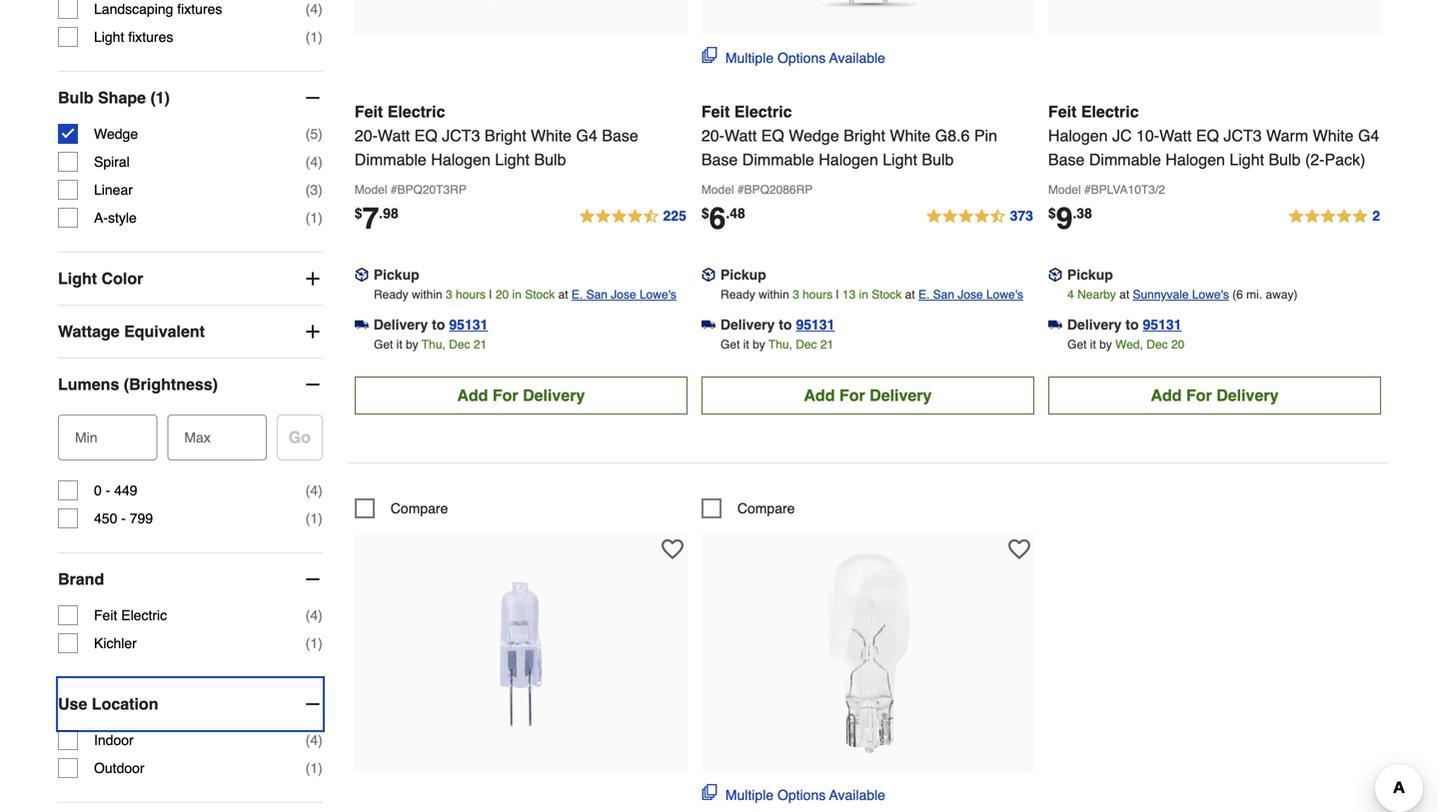 Task type: vqa. For each thing, say whether or not it's contained in the screenshot.


Task type: locate. For each thing, give the bounding box(es) containing it.
bright for light
[[485, 126, 527, 145]]

truck filled image
[[355, 318, 369, 332], [1049, 318, 1063, 332]]

lowe's left (6
[[1193, 288, 1230, 302]]

dimmable down jc
[[1090, 150, 1162, 169]]

1 horizontal spatial to
[[779, 317, 792, 333]]

pickup up nearby
[[1068, 267, 1114, 283]]

delivery to 95131 down ready within 3 hours | 20 in stock at e. san jose lowe's
[[374, 317, 488, 333]]

4 ( 4 ) from the top
[[306, 608, 323, 624]]

2 horizontal spatial dimmable
[[1090, 150, 1162, 169]]

1 at from the left
[[559, 288, 569, 302]]

to up wed,
[[1126, 317, 1139, 333]]

0 horizontal spatial by
[[406, 338, 419, 352]]

model up 6
[[702, 183, 734, 197]]

# for halogen
[[391, 183, 397, 197]]

eq inside feit electric 20-watt eq wedge bright white g8.6 pin base dimmable halogen light bulb
[[762, 126, 785, 145]]

1 horizontal spatial truck filled image
[[1049, 318, 1063, 332]]

1 1 from the top
[[310, 29, 318, 45]]

| for 20
[[489, 288, 492, 302]]

light inside feit electric halogen jc 10-watt eq jct3 warm white g4 base dimmable halogen light bulb (2-pack)
[[1230, 150, 1265, 169]]

electric inside feit electric halogen jc 10-watt eq jct3 warm white g4 base dimmable halogen light bulb (2-pack)
[[1082, 102, 1140, 121]]

2 by from the left
[[753, 338, 766, 352]]

delivery to 95131
[[374, 317, 488, 333], [721, 317, 835, 333], [1068, 317, 1182, 333]]

minus image inside use location button
[[303, 695, 323, 715]]

pickup down $ 7 .98
[[374, 267, 420, 283]]

it for ready within 3 hours | 13 in stock at e. san jose lowe's
[[744, 338, 750, 352]]

2 dimmable from the left
[[743, 150, 815, 169]]

1 20- from the left
[[355, 126, 378, 145]]

0 horizontal spatial bright
[[485, 126, 527, 145]]

watt inside feit electric 20-watt eq jct3 bright white g4 base dimmable halogen light bulb
[[378, 126, 410, 145]]

1 horizontal spatial at
[[906, 288, 916, 302]]

2 horizontal spatial delivery to 95131
[[1068, 317, 1182, 333]]

1 horizontal spatial 20
[[1172, 338, 1185, 352]]

1 horizontal spatial dec
[[796, 338, 817, 352]]

4.5 stars image containing 373
[[925, 205, 1035, 229]]

- right 0
[[106, 483, 110, 499]]

95131 button down ready within 3 hours | 13 in stock at e. san jose lowe's on the right of the page
[[796, 315, 835, 335]]

pickup image for ready within 3 hours | 13 in stock at e. san jose lowe's
[[702, 268, 716, 282]]

4.5 stars image for 7
[[578, 205, 688, 229]]

pickup
[[374, 267, 420, 283], [721, 267, 767, 283], [1068, 267, 1114, 283]]

by for ready within 3 hours | 13 in stock at e. san jose lowe's
[[753, 338, 766, 352]]

0 vertical spatial multiple options available link
[[702, 47, 886, 68]]

dimmable inside feit electric halogen jc 10-watt eq jct3 warm white g4 base dimmable halogen light bulb (2-pack)
[[1090, 150, 1162, 169]]

1 model from the left
[[355, 183, 387, 197]]

0 horizontal spatial for
[[493, 386, 519, 405]]

1 $ from the left
[[355, 205, 363, 221]]

white for bulb
[[531, 126, 572, 145]]

8 ) from the top
[[318, 511, 323, 527]]

white
[[531, 126, 572, 145], [890, 126, 931, 145], [1313, 126, 1354, 145]]

1 jct3 from the left
[[442, 126, 480, 145]]

1 watt from the left
[[378, 126, 410, 145]]

20- inside feit electric 20-watt eq jct3 bright white g4 base dimmable halogen light bulb
[[355, 126, 378, 145]]

white inside feit electric 20-watt eq wedge bright white g8.6 pin base dimmable halogen light bulb
[[890, 126, 931, 145]]

feit up model # bpq20t3rp
[[355, 102, 383, 121]]

2 horizontal spatial 95131
[[1143, 317, 1182, 333]]

fixtures
[[177, 1, 222, 17], [128, 29, 173, 45]]

2 20- from the left
[[702, 126, 725, 145]]

225
[[663, 208, 687, 224]]

e. for 20
[[572, 288, 583, 302]]

1 horizontal spatial 20-
[[702, 126, 725, 145]]

1 vertical spatial plus image
[[303, 322, 323, 342]]

0 vertical spatial minus image
[[303, 88, 323, 108]]

multiple options available for feit electric 20-watt eq wedge bright white g8.6 pin base dimmable halogen light bulb "image"
[[726, 50, 886, 66]]

use
[[58, 696, 87, 714]]

lowe's
[[640, 288, 677, 302], [987, 288, 1024, 302], [1193, 288, 1230, 302]]

0 horizontal spatial to
[[432, 317, 445, 333]]

0 horizontal spatial g4
[[576, 126, 598, 145]]

add for delivery button
[[355, 377, 688, 415], [702, 377, 1035, 415], [1049, 377, 1382, 415]]

1 horizontal spatial compare
[[738, 501, 795, 517]]

pickup image down 7
[[355, 268, 369, 282]]

1 vertical spatial -
[[121, 511, 126, 527]]

0 horizontal spatial 20
[[496, 288, 509, 302]]

9 ) from the top
[[318, 608, 323, 624]]

feit electric landscape 20-watt eq jct4 warm white g4 base dimmable halogen light bulb (2-pack) image
[[411, 545, 631, 765]]

0 horizontal spatial add for delivery button
[[355, 377, 688, 415]]

lumens (brightness) button
[[58, 359, 323, 411]]

san down 225 button
[[587, 288, 608, 302]]

0 horizontal spatial |
[[489, 288, 492, 302]]

95131 button down ready within 3 hours | 20 in stock at e. san jose lowe's
[[449, 315, 488, 335]]

4.5 stars image containing 225
[[578, 205, 688, 229]]

fixtures for landscaping fixtures
[[177, 1, 222, 17]]

2 horizontal spatial to
[[1126, 317, 1139, 333]]

|
[[489, 288, 492, 302], [836, 288, 840, 302]]

( for outdoor
[[306, 761, 310, 777]]

0 horizontal spatial e. san jose lowe's button
[[572, 285, 677, 305]]

95131 button for 13
[[796, 315, 835, 335]]

1 by from the left
[[406, 338, 419, 352]]

e.
[[572, 288, 583, 302], [919, 288, 930, 302]]

) for light fixtures
[[318, 29, 323, 45]]

) for feit electric
[[318, 608, 323, 624]]

e. down 225 button
[[572, 288, 583, 302]]

(1)
[[150, 89, 170, 107]]

multiple options available
[[726, 50, 886, 66], [726, 788, 886, 804]]

1 horizontal spatial san
[[934, 288, 955, 302]]

feit inside feit electric halogen jc 10-watt eq jct3 warm white g4 base dimmable halogen light bulb (2-pack)
[[1049, 102, 1077, 121]]

1 white from the left
[[531, 126, 572, 145]]

g4 up 225 button
[[576, 126, 598, 145]]

4 1 from the top
[[310, 636, 318, 652]]

0 horizontal spatial san
[[587, 288, 608, 302]]

electric inside feit electric 20-watt eq wedge bright white g8.6 pin base dimmable halogen light bulb
[[735, 102, 793, 121]]

mi.
[[1247, 288, 1263, 302]]

2 get it by thu, dec 21 from the left
[[721, 338, 834, 352]]

1 eq from the left
[[415, 126, 438, 145]]

model for halogen jc 10-watt eq jct3 warm white g4 base dimmable halogen light bulb (2-pack)
[[1049, 183, 1082, 197]]

2 ready from the left
[[721, 288, 756, 302]]

electric up model # bpq20t3rp
[[388, 102, 445, 121]]

7 ) from the top
[[318, 483, 323, 499]]

model
[[355, 183, 387, 197], [702, 183, 734, 197], [1049, 183, 1082, 197]]

4.5 stars image
[[578, 205, 688, 229], [925, 205, 1035, 229]]

2 horizontal spatial get
[[1068, 338, 1087, 352]]

model up "9"
[[1049, 183, 1082, 197]]

dimmable inside feit electric 20-watt eq jct3 bright white g4 base dimmable halogen light bulb
[[355, 150, 427, 169]]

3 ( 1 ) from the top
[[306, 511, 323, 527]]

max
[[184, 430, 211, 446]]

) for 0 - 449
[[318, 483, 323, 499]]

$
[[355, 205, 363, 221], [702, 205, 710, 221], [1049, 205, 1057, 221]]

1 95131 button from the left
[[449, 315, 488, 335]]

dimmable inside feit electric 20-watt eq wedge bright white g8.6 pin base dimmable halogen light bulb
[[743, 150, 815, 169]]

$ inside $ 6 .48
[[702, 205, 710, 221]]

1 it from the left
[[397, 338, 403, 352]]

1 horizontal spatial add for delivery button
[[702, 377, 1035, 415]]

lowe's for ready within 3 hours | 20 in stock at e. san jose lowe's
[[640, 288, 677, 302]]

minus image
[[303, 570, 323, 590]]

( for 450 - 799
[[306, 511, 310, 527]]

2 horizontal spatial by
[[1100, 338, 1113, 352]]

2 ) from the top
[[318, 29, 323, 45]]

model # bplva10t3/2
[[1049, 183, 1166, 197]]

g4 inside feit electric halogen jc 10-watt eq jct3 warm white g4 base dimmable halogen light bulb (2-pack)
[[1359, 126, 1380, 145]]

e. san jose lowe's button down 225 button
[[572, 285, 677, 305]]

1 multiple options available link from the top
[[702, 47, 886, 68]]

bulb inside feit electric halogen jc 10-watt eq jct3 warm white g4 base dimmable halogen light bulb (2-pack)
[[1269, 150, 1301, 169]]

1 minus image from the top
[[303, 88, 323, 108]]

wedge
[[94, 126, 138, 142], [789, 126, 840, 145]]

get
[[374, 338, 393, 352], [721, 338, 740, 352], [1068, 338, 1087, 352]]

1000195117 element
[[702, 499, 795, 519]]

3 add for delivery button from the left
[[1049, 377, 1382, 415]]

0 horizontal spatial dimmable
[[355, 150, 427, 169]]

4 for landscaping fixtures
[[310, 1, 318, 17]]

(
[[306, 1, 310, 17], [306, 29, 310, 45], [306, 126, 310, 142], [306, 154, 310, 170], [306, 182, 310, 198], [306, 210, 310, 226], [306, 483, 310, 499], [306, 511, 310, 527], [306, 608, 310, 624], [306, 636, 310, 652], [306, 733, 310, 749], [306, 761, 310, 777]]

95131 down ready within 3 hours | 20 in stock at e. san jose lowe's
[[449, 317, 488, 333]]

add for delivery
[[457, 386, 585, 405], [804, 386, 932, 405], [1151, 386, 1279, 405]]

95131 button
[[449, 315, 488, 335], [796, 315, 835, 335], [1143, 315, 1182, 335]]

2 horizontal spatial add for delivery
[[1151, 386, 1279, 405]]

1 horizontal spatial model
[[702, 183, 734, 197]]

electric up jc
[[1082, 102, 1140, 121]]

minus image for bulb shape
[[303, 88, 323, 108]]

0 horizontal spatial pickup image
[[355, 268, 369, 282]]

delivery to 95131 right truck filled icon
[[721, 317, 835, 333]]

799
[[130, 511, 153, 527]]

1 multiple options available from the top
[[726, 50, 886, 66]]

electric inside feit electric 20-watt eq jct3 bright white g4 base dimmable halogen light bulb
[[388, 102, 445, 121]]

0 vertical spatial -
[[106, 483, 110, 499]]

eq
[[415, 126, 438, 145], [762, 126, 785, 145], [1197, 126, 1220, 145]]

actual price $6.48 element
[[702, 201, 746, 236]]

2 horizontal spatial model
[[1049, 183, 1082, 197]]

0 vertical spatial 20
[[496, 288, 509, 302]]

feit up model # bpq2086rp
[[702, 102, 730, 121]]

- right 450
[[121, 511, 126, 527]]

2 horizontal spatial it
[[1091, 338, 1097, 352]]

compare
[[391, 501, 448, 517], [738, 501, 795, 517]]

0 horizontal spatial jose
[[611, 288, 637, 302]]

0 horizontal spatial 21
[[474, 338, 487, 352]]

feit electric 20-watt eq jct3 bright white g4 base dimmable halogen light bulb image
[[411, 0, 631, 27]]

1 ) from the top
[[318, 1, 323, 17]]

2 horizontal spatial dec
[[1147, 338, 1169, 352]]

compare inside the 1000195117 element
[[738, 501, 795, 517]]

3 ( 4 ) from the top
[[306, 483, 323, 499]]

3 eq from the left
[[1197, 126, 1220, 145]]

0 horizontal spatial hours
[[456, 288, 486, 302]]

( for linear
[[306, 182, 310, 198]]

4 for indoor
[[310, 733, 318, 749]]

2 in from the left
[[860, 288, 869, 302]]

to right truck filled icon
[[779, 317, 792, 333]]

1 horizontal spatial for
[[840, 386, 866, 405]]

3 95131 button from the left
[[1143, 315, 1182, 335]]

4.5 stars image left 6
[[578, 205, 688, 229]]

1 horizontal spatial 21
[[821, 338, 834, 352]]

2 ( 4 ) from the top
[[306, 154, 323, 170]]

21 down ready within 3 hours | 13 in stock at e. san jose lowe's on the right of the page
[[821, 338, 834, 352]]

plus image inside wattage equivalent button
[[303, 322, 323, 342]]

$ inside $ 9 .38
[[1049, 205, 1057, 221]]

3 ) from the top
[[318, 126, 323, 142]]

( 1 )
[[306, 29, 323, 45], [306, 210, 323, 226], [306, 511, 323, 527], [306, 636, 323, 652], [306, 761, 323, 777]]

base inside feit electric halogen jc 10-watt eq jct3 warm white g4 base dimmable halogen light bulb (2-pack)
[[1049, 150, 1085, 169]]

2 multiple from the top
[[726, 788, 774, 804]]

at for 20
[[559, 288, 569, 302]]

compare inside 5005477805 element
[[391, 501, 448, 517]]

watt
[[378, 126, 410, 145], [725, 126, 757, 145], [1160, 126, 1192, 145]]

$ left .38
[[1049, 205, 1057, 221]]

base up model # bpq2086rp
[[702, 150, 738, 169]]

base
[[602, 126, 639, 145], [702, 150, 738, 169], [1049, 150, 1085, 169]]

) for a-style
[[318, 210, 323, 226]]

11 ) from the top
[[318, 733, 323, 749]]

( for spiral
[[306, 154, 310, 170]]

# up .38
[[1085, 183, 1092, 197]]

0 horizontal spatial base
[[602, 126, 639, 145]]

3 # from the left
[[1085, 183, 1092, 197]]

watt inside feit electric 20-watt eq wedge bright white g8.6 pin base dimmable halogen light bulb
[[725, 126, 757, 145]]

available for the multiple options available 'link' associated with feit electric 20-watt eq wedge bright white g8.6 pin base dimmable halogen light bulb "image"
[[830, 50, 886, 66]]

( for a-style
[[306, 210, 310, 226]]

lowe's for ready within 3 hours | 13 in stock at e. san jose lowe's
[[987, 288, 1024, 302]]

watt inside feit electric halogen jc 10-watt eq jct3 warm white g4 base dimmable halogen light bulb (2-pack)
[[1160, 126, 1192, 145]]

2 dec from the left
[[796, 338, 817, 352]]

1 horizontal spatial base
[[702, 150, 738, 169]]

dec for 13
[[796, 338, 817, 352]]

0 horizontal spatial 3
[[310, 182, 318, 198]]

e. san jose lowe's button down 373 button
[[919, 285, 1024, 305]]

) for spiral
[[318, 154, 323, 170]]

$ left .48
[[702, 205, 710, 221]]

g4
[[576, 126, 598, 145], [1359, 126, 1380, 145]]

thu, for ready within 3 hours | 13 in stock at e. san jose lowe's
[[769, 338, 793, 352]]

feit up kichler
[[94, 608, 117, 624]]

watt up model # bpq2086rp
[[725, 126, 757, 145]]

1 ( 4 ) from the top
[[306, 1, 323, 17]]

bright
[[485, 126, 527, 145], [844, 126, 886, 145]]

0 horizontal spatial get
[[374, 338, 393, 352]]

1 horizontal spatial 4.5 stars image
[[925, 205, 1035, 229]]

jose
[[611, 288, 637, 302], [958, 288, 984, 302]]

95131 for 13
[[796, 317, 835, 333]]

to down ready within 3 hours | 20 in stock at e. san jose lowe's
[[432, 317, 445, 333]]

it
[[397, 338, 403, 352], [744, 338, 750, 352], [1091, 338, 1097, 352]]

1 horizontal spatial stock
[[872, 288, 902, 302]]

brand button
[[58, 554, 323, 606]]

plus image for light color
[[303, 269, 323, 289]]

1 horizontal spatial delivery to 95131
[[721, 317, 835, 333]]

eq up bpq2086rp
[[762, 126, 785, 145]]

lowe's down the 373
[[987, 288, 1024, 302]]

plus image inside light color button
[[303, 269, 323, 289]]

95131 down ready within 3 hours | 13 in stock at e. san jose lowe's on the right of the page
[[796, 317, 835, 333]]

1 horizontal spatial ready
[[721, 288, 756, 302]]

2 within from the left
[[759, 288, 790, 302]]

0 horizontal spatial e.
[[572, 288, 583, 302]]

pickup down $ 6 .48
[[721, 267, 767, 283]]

ready down actual price $6.48 element
[[721, 288, 756, 302]]

0 horizontal spatial thu,
[[422, 338, 446, 352]]

2 model from the left
[[702, 183, 734, 197]]

bplva10t3/2
[[1092, 183, 1166, 197]]

12 ) from the top
[[318, 761, 323, 777]]

1 horizontal spatial 95131 button
[[796, 315, 835, 335]]

san
[[587, 288, 608, 302], [934, 288, 955, 302]]

20- up model # bpq2086rp
[[702, 126, 725, 145]]

95131 down sunnyvale
[[1143, 317, 1182, 333]]

$ left ".98"
[[355, 205, 363, 221]]

minus image
[[303, 88, 323, 108], [303, 375, 323, 395], [303, 695, 323, 715]]

g4 inside feit electric 20-watt eq jct3 bright white g4 base dimmable halogen light bulb
[[576, 126, 598, 145]]

1 21 from the left
[[474, 338, 487, 352]]

0 horizontal spatial eq
[[415, 126, 438, 145]]

2 | from the left
[[836, 288, 840, 302]]

ready down $ 7 .98
[[374, 288, 409, 302]]

1 horizontal spatial bright
[[844, 126, 886, 145]]

halogen
[[1049, 126, 1108, 145], [431, 150, 491, 169], [819, 150, 879, 169], [1166, 150, 1226, 169]]

delivery to 95131 for ready within 3 hours | 20 in stock at e. san jose lowe's
[[374, 317, 488, 333]]

delivery to 95131 up get it by wed, dec 20
[[1068, 317, 1182, 333]]

12 ( from the top
[[306, 761, 310, 777]]

# up .48
[[738, 183, 744, 197]]

1 | from the left
[[489, 288, 492, 302]]

pickup image up truck filled icon
[[702, 268, 716, 282]]

electric for jct3
[[388, 102, 445, 121]]

0 horizontal spatial #
[[391, 183, 397, 197]]

225 button
[[578, 205, 688, 229]]

0 vertical spatial multiple options available
[[726, 50, 886, 66]]

san for ready within 3 hours | 13 in stock at e. san jose lowe's
[[934, 288, 955, 302]]

jose down 373 button
[[958, 288, 984, 302]]

wedge up the spiral
[[94, 126, 138, 142]]

2 san from the left
[[934, 288, 955, 302]]

g8.6
[[936, 126, 970, 145]]

1 horizontal spatial by
[[753, 338, 766, 352]]

lowe's down the "225"
[[640, 288, 677, 302]]

dimmable up bpq2086rp
[[743, 150, 815, 169]]

1 horizontal spatial add
[[804, 386, 835, 405]]

95131
[[449, 317, 488, 333], [796, 317, 835, 333], [1143, 317, 1182, 333]]

$ 6 .48
[[702, 201, 746, 236]]

0 horizontal spatial wedge
[[94, 126, 138, 142]]

0 horizontal spatial 95131 button
[[449, 315, 488, 335]]

bright inside feit electric 20-watt eq jct3 bright white g4 base dimmable halogen light bulb
[[485, 126, 527, 145]]

1 jose from the left
[[611, 288, 637, 302]]

eq for wedge
[[762, 126, 785, 145]]

electric
[[388, 102, 445, 121], [735, 102, 793, 121], [1082, 102, 1140, 121], [121, 608, 167, 624]]

6
[[710, 201, 726, 236]]

pickup image
[[1049, 268, 1063, 282]]

) for wedge
[[318, 126, 323, 142]]

0 horizontal spatial at
[[559, 288, 569, 302]]

electric up model # bpq2086rp
[[735, 102, 793, 121]]

thu, for ready within 3 hours | 20 in stock at e. san jose lowe's
[[422, 338, 446, 352]]

halogen inside feit electric 20-watt eq wedge bright white g8.6 pin base dimmable halogen light bulb
[[819, 150, 879, 169]]

2 horizontal spatial pickup
[[1068, 267, 1114, 283]]

2 to from the left
[[779, 317, 792, 333]]

e. right 13
[[919, 288, 930, 302]]

eq right 10-
[[1197, 126, 1220, 145]]

1 horizontal spatial add for delivery
[[804, 386, 932, 405]]

within
[[412, 288, 443, 302], [759, 288, 790, 302]]

hours for 20
[[456, 288, 486, 302]]

feit inside feit electric 20-watt eq wedge bright white g8.6 pin base dimmable halogen light bulb
[[702, 102, 730, 121]]

wattage equivalent
[[58, 323, 205, 341]]

2 thu, from the left
[[769, 338, 793, 352]]

21 down ready within 3 hours | 20 in stock at e. san jose lowe's
[[474, 338, 487, 352]]

1 horizontal spatial $
[[702, 205, 710, 221]]

2 hours from the left
[[803, 288, 833, 302]]

0 horizontal spatial watt
[[378, 126, 410, 145]]

9 ( from the top
[[306, 608, 310, 624]]

model # bpq2086rp
[[702, 183, 813, 197]]

plus image
[[303, 269, 323, 289], [303, 322, 323, 342]]

bright inside feit electric 20-watt eq wedge bright white g8.6 pin base dimmable halogen light bulb
[[844, 126, 886, 145]]

dec down ready within 3 hours | 20 in stock at e. san jose lowe's
[[449, 338, 470, 352]]

1 within from the left
[[412, 288, 443, 302]]

san for ready within 3 hours | 20 in stock at e. san jose lowe's
[[587, 288, 608, 302]]

1 in from the left
[[512, 288, 522, 302]]

2 at from the left
[[906, 288, 916, 302]]

1 horizontal spatial e.
[[919, 288, 930, 302]]

3 get from the left
[[1068, 338, 1087, 352]]

get it by thu, dec 21
[[374, 338, 487, 352], [721, 338, 834, 352]]

0 horizontal spatial get it by thu, dec 21
[[374, 338, 487, 352]]

dec right wed,
[[1147, 338, 1169, 352]]

20- right ( 5 )
[[355, 126, 378, 145]]

3 dimmable from the left
[[1090, 150, 1162, 169]]

multiple
[[726, 50, 774, 66], [726, 788, 774, 804]]

white inside feit electric 20-watt eq jct3 bright white g4 base dimmable halogen light bulb
[[531, 126, 572, 145]]

1 horizontal spatial get it by thu, dec 21
[[721, 338, 834, 352]]

for
[[493, 386, 519, 405], [840, 386, 866, 405], [1187, 386, 1213, 405]]

g4 up pack)
[[1359, 126, 1380, 145]]

$ 9 .38
[[1049, 201, 1093, 236]]

dec down ready within 3 hours | 13 in stock at e. san jose lowe's on the right of the page
[[796, 338, 817, 352]]

2 stock from the left
[[872, 288, 902, 302]]

eq for jct3
[[415, 126, 438, 145]]

4.5 stars image down pin
[[925, 205, 1035, 229]]

2 multiple options available link from the top
[[702, 785, 886, 806]]

1 horizontal spatial |
[[836, 288, 840, 302]]

minus image inside lumens (brightness) button
[[303, 375, 323, 395]]

10 ) from the top
[[318, 636, 323, 652]]

20- inside feit electric 20-watt eq wedge bright white g8.6 pin base dimmable halogen light bulb
[[702, 126, 725, 145]]

multiple options available link
[[702, 47, 886, 68], [702, 785, 886, 806]]

jose down 225 button
[[611, 288, 637, 302]]

jc
[[1113, 126, 1132, 145]]

1 horizontal spatial dimmable
[[743, 150, 815, 169]]

1 dimmable from the left
[[355, 150, 427, 169]]

by for ready within 3 hours | 20 in stock at e. san jose lowe's
[[406, 338, 419, 352]]

1 san from the left
[[587, 288, 608, 302]]

0 horizontal spatial model
[[355, 183, 387, 197]]

)
[[318, 1, 323, 17], [318, 29, 323, 45], [318, 126, 323, 142], [318, 154, 323, 170], [318, 182, 323, 198], [318, 210, 323, 226], [318, 483, 323, 499], [318, 511, 323, 527], [318, 608, 323, 624], [318, 636, 323, 652], [318, 733, 323, 749], [318, 761, 323, 777]]

wattage
[[58, 323, 120, 341]]

7 ( from the top
[[306, 483, 310, 499]]

outdoor
[[94, 761, 145, 777]]

truck filled image
[[702, 318, 716, 332]]

at for 13
[[906, 288, 916, 302]]

0 horizontal spatial fixtures
[[128, 29, 173, 45]]

get for ready within 3 hours | 13 in stock at e. san jose lowe's
[[721, 338, 740, 352]]

1 vertical spatial available
[[830, 788, 886, 804]]

base inside feit electric 20-watt eq jct3 bright white g4 base dimmable halogen light bulb
[[602, 126, 639, 145]]

jct3 left the warm
[[1224, 126, 1263, 145]]

1 e. san jose lowe's button from the left
[[572, 285, 677, 305]]

dec for 20
[[449, 338, 470, 352]]

fixtures right landscaping
[[177, 1, 222, 17]]

add
[[457, 386, 488, 405], [804, 386, 835, 405], [1151, 386, 1182, 405]]

2 available from the top
[[830, 788, 886, 804]]

1 add from the left
[[457, 386, 488, 405]]

eq inside feit electric 20-watt eq jct3 bright white g4 base dimmable halogen light bulb
[[415, 126, 438, 145]]

white inside feit electric halogen jc 10-watt eq jct3 warm white g4 base dimmable halogen light bulb (2-pack)
[[1313, 126, 1354, 145]]

$ for 7
[[355, 205, 363, 221]]

0 horizontal spatial 4.5 stars image
[[578, 205, 688, 229]]

0 horizontal spatial 95131
[[449, 317, 488, 333]]

( 1 ) for style
[[306, 210, 323, 226]]

base up model # bplva10t3/2 at the right
[[1049, 150, 1085, 169]]

multiple options available link for feit electric 20-watt eq wedge bright white g8.6 pin base dimmable halogen light bulb "image"
[[702, 47, 886, 68]]

0 horizontal spatial in
[[512, 288, 522, 302]]

compare for the 1000195117 element
[[738, 501, 795, 517]]

#
[[391, 183, 397, 197], [738, 183, 744, 197], [1085, 183, 1092, 197]]

jct3 up bpq20t3rp
[[442, 126, 480, 145]]

1 horizontal spatial watt
[[725, 126, 757, 145]]

model for 20-watt eq wedge bright white g8.6 pin base dimmable halogen light bulb
[[702, 183, 734, 197]]

fixtures down the landscaping fixtures in the left top of the page
[[128, 29, 173, 45]]

0 horizontal spatial add for delivery
[[457, 386, 585, 405]]

watt right jc
[[1160, 126, 1192, 145]]

2 compare from the left
[[738, 501, 795, 517]]

san down 373 button
[[934, 288, 955, 302]]

0 horizontal spatial it
[[397, 338, 403, 352]]

1 horizontal spatial hours
[[803, 288, 833, 302]]

2 bright from the left
[[844, 126, 886, 145]]

( 4 )
[[306, 1, 323, 17], [306, 154, 323, 170], [306, 483, 323, 499], [306, 608, 323, 624], [306, 733, 323, 749]]

8 ( from the top
[[306, 511, 310, 527]]

light
[[94, 29, 124, 45], [495, 150, 530, 169], [883, 150, 918, 169], [1230, 150, 1265, 169], [58, 270, 97, 288]]

feit up model # bplva10t3/2 at the right
[[1049, 102, 1077, 121]]

2 horizontal spatial lowe's
[[1193, 288, 1230, 302]]

0 horizontal spatial pickup
[[374, 267, 420, 283]]

ready
[[374, 288, 409, 302], [721, 288, 756, 302]]

2 95131 from the left
[[796, 317, 835, 333]]

at
[[559, 288, 569, 302], [906, 288, 916, 302], [1120, 288, 1130, 302]]

within for ready within 3 hours | 13 in stock at e. san jose lowe's
[[759, 288, 790, 302]]

# up ".98"
[[391, 183, 397, 197]]

ready within 3 hours | 13 in stock at e. san jose lowe's
[[721, 288, 1024, 302]]

wattage equivalent button
[[58, 306, 323, 358]]

2 add for delivery from the left
[[804, 386, 932, 405]]

dimmable up model # bpq20t3rp
[[355, 150, 427, 169]]

thu,
[[422, 338, 446, 352], [769, 338, 793, 352]]

pickup image
[[355, 268, 369, 282], [702, 268, 716, 282]]

hours
[[456, 288, 486, 302], [803, 288, 833, 302]]

.98
[[379, 205, 399, 221]]

0 vertical spatial fixtures
[[177, 1, 222, 17]]

0 horizontal spatial ready
[[374, 288, 409, 302]]

feit inside feit electric 20-watt eq jct3 bright white g4 base dimmable halogen light bulb
[[355, 102, 383, 121]]

0 vertical spatial multiple
[[726, 50, 774, 66]]

2 horizontal spatial for
[[1187, 386, 1213, 405]]

2 vertical spatial minus image
[[303, 695, 323, 715]]

model up 7
[[355, 183, 387, 197]]

2 options from the top
[[778, 788, 826, 804]]

$ inside $ 7 .98
[[355, 205, 363, 221]]

watt up model # bpq20t3rp
[[378, 126, 410, 145]]

0 horizontal spatial dec
[[449, 338, 470, 352]]

1 horizontal spatial within
[[759, 288, 790, 302]]

1 vertical spatial options
[[778, 788, 826, 804]]

4 for feit electric
[[310, 608, 318, 624]]

0 horizontal spatial lowe's
[[640, 288, 677, 302]]

spiral
[[94, 154, 130, 170]]

base up 225 button
[[602, 126, 639, 145]]

2 horizontal spatial #
[[1085, 183, 1092, 197]]

( 4 ) for indoor
[[306, 733, 323, 749]]

2 button
[[1288, 205, 1382, 229]]

1 g4 from the left
[[576, 126, 598, 145]]

eq up bpq20t3rp
[[415, 126, 438, 145]]

4 ( from the top
[[306, 154, 310, 170]]

1 get from the left
[[374, 338, 393, 352]]

to for 20
[[432, 317, 445, 333]]

1 vertical spatial minus image
[[303, 375, 323, 395]]

2 4.5 stars image from the left
[[925, 205, 1035, 229]]

2 wedge from the left
[[789, 126, 840, 145]]

0 horizontal spatial 20-
[[355, 126, 378, 145]]

1 for fixtures
[[310, 29, 318, 45]]

1 horizontal spatial thu,
[[769, 338, 793, 352]]

wedge up bpq2086rp
[[789, 126, 840, 145]]

1 plus image from the top
[[303, 269, 323, 289]]

0 horizontal spatial truck filled image
[[355, 318, 369, 332]]

95131 button down sunnyvale
[[1143, 315, 1182, 335]]

delivery
[[374, 317, 428, 333], [721, 317, 775, 333], [1068, 317, 1122, 333], [523, 386, 585, 405], [870, 386, 932, 405], [1217, 386, 1279, 405]]

21
[[474, 338, 487, 352], [821, 338, 834, 352]]

20 for |
[[496, 288, 509, 302]]

1 horizontal spatial eq
[[762, 126, 785, 145]]

2 lowe's from the left
[[987, 288, 1024, 302]]

4 ) from the top
[[318, 154, 323, 170]]

1 compare from the left
[[391, 501, 448, 517]]

1 ( from the top
[[306, 1, 310, 17]]

in
[[512, 288, 522, 302], [860, 288, 869, 302]]

1 horizontal spatial 95131
[[796, 317, 835, 333]]

light inside feit electric 20-watt eq jct3 bright white g4 base dimmable halogen light bulb
[[495, 150, 530, 169]]

2 21 from the left
[[821, 338, 834, 352]]

2 for from the left
[[840, 386, 866, 405]]

2 pickup from the left
[[721, 267, 767, 283]]

pickup for ready within 3 hours | 13 in stock at e. san jose lowe's
[[721, 267, 767, 283]]

in for 20
[[512, 288, 522, 302]]

get it by thu, dec 21 for ready within 3 hours | 13 in stock at e. san jose lowe's
[[721, 338, 834, 352]]



Task type: describe. For each thing, give the bounding box(es) containing it.
- for 0
[[106, 483, 110, 499]]

sunnyvale
[[1133, 288, 1189, 302]]

go
[[289, 429, 311, 447]]

kichler
[[94, 636, 137, 652]]

model for 20-watt eq jct3 bright white g4 base dimmable halogen light bulb
[[355, 183, 387, 197]]

min
[[75, 430, 98, 446]]

multiple for feit electric 20-watt eq wedge bright white g8.6 pin base dimmable halogen light bulb "image"
[[726, 50, 774, 66]]

Min number field
[[66, 415, 149, 449]]

sunnyvale lowe's button
[[1133, 285, 1230, 305]]

light inside button
[[58, 270, 97, 288]]

delivery to 95131 for ready within 3 hours | 13 in stock at e. san jose lowe's
[[721, 317, 835, 333]]

ready within 3 hours | 20 in stock at e. san jose lowe's
[[374, 288, 677, 302]]

2 add from the left
[[804, 386, 835, 405]]

model # bpq20t3rp
[[355, 183, 467, 197]]

brand
[[58, 571, 104, 589]]

hours for 13
[[803, 288, 833, 302]]

3 it from the left
[[1091, 338, 1097, 352]]

ready for ready within 3 hours | 20 in stock at e. san jose lowe's
[[374, 288, 409, 302]]

jose for ready within 3 hours | 20 in stock at e. san jose lowe's
[[611, 288, 637, 302]]

| for 13
[[836, 288, 840, 302]]

- for 450
[[121, 511, 126, 527]]

get it by wed, dec 20
[[1068, 338, 1185, 352]]

shape
[[98, 89, 146, 107]]

3 dec from the left
[[1147, 338, 1169, 352]]

eq inside feit electric halogen jc 10-watt eq jct3 warm white g4 base dimmable halogen light bulb (2-pack)
[[1197, 126, 1220, 145]]

) for outdoor
[[318, 761, 323, 777]]

3 at from the left
[[1120, 288, 1130, 302]]

bpq2086rp
[[744, 183, 813, 197]]

4 nearby at sunnyvale lowe's (6 mi. away)
[[1068, 288, 1298, 302]]

pin
[[975, 126, 998, 145]]

# for dimmable
[[738, 183, 744, 197]]

20- for 20-watt eq wedge bright white g8.6 pin base dimmable halogen light bulb
[[702, 126, 725, 145]]

$ for 6
[[702, 205, 710, 221]]

373
[[1010, 208, 1034, 224]]

$ for 9
[[1049, 205, 1057, 221]]

electric for wedge
[[735, 102, 793, 121]]

get it by thu, dec 21 for ready within 3 hours | 20 in stock at e. san jose lowe's
[[374, 338, 487, 352]]

( for light fixtures
[[306, 29, 310, 45]]

heart outline image
[[662, 539, 684, 561]]

4 for spiral
[[310, 154, 318, 170]]

compare for 5005477805 element
[[391, 501, 448, 517]]

3 pickup from the left
[[1068, 267, 1114, 283]]

actual price $9.38 element
[[1049, 201, 1093, 236]]

1 wedge from the left
[[94, 126, 138, 142]]

) for 450 - 799
[[318, 511, 323, 527]]

style
[[108, 210, 137, 226]]

3 delivery to 95131 from the left
[[1068, 317, 1182, 333]]

5005477805 element
[[355, 499, 448, 519]]

minus image for lumens (brightness)
[[303, 375, 323, 395]]

pickup for ready within 3 hours | 20 in stock at e. san jose lowe's
[[374, 267, 420, 283]]

jct3 inside feit electric halogen jc 10-watt eq jct3 warm white g4 base dimmable halogen light bulb (2-pack)
[[1224, 126, 1263, 145]]

95131 for 20
[[449, 317, 488, 333]]

truck filled image for get it by wed, dec 20
[[1049, 318, 1063, 332]]

nearby
[[1078, 288, 1117, 302]]

1 for style
[[310, 210, 318, 226]]

.38
[[1073, 205, 1093, 221]]

3 by from the left
[[1100, 338, 1113, 352]]

bpq20t3rp
[[397, 183, 467, 197]]

a-
[[94, 210, 108, 226]]

0 - 449
[[94, 483, 138, 499]]

color
[[102, 270, 143, 288]]

1 add for delivery from the left
[[457, 386, 585, 405]]

.48
[[726, 205, 746, 221]]

e. san jose lowe's button for ready within 3 hours | 13 in stock at e. san jose lowe's
[[919, 285, 1024, 305]]

jose for ready within 3 hours | 13 in stock at e. san jose lowe's
[[958, 288, 984, 302]]

feit electric 20-watt eq wedge bright white g8.6 pin base dimmable halogen light bulb image
[[758, 0, 978, 27]]

electric up kichler
[[121, 608, 167, 624]]

to for 13
[[779, 317, 792, 333]]

feit for feit electric 20-watt eq jct3 bright white g4 base dimmable halogen light bulb
[[355, 102, 383, 121]]

feit electric 20-watt eq jct3 bright white g4 base dimmable halogen light bulb
[[355, 102, 639, 169]]

light fixtures
[[94, 29, 173, 45]]

white for light
[[890, 126, 931, 145]]

( 1 ) for -
[[306, 511, 323, 527]]

stock for 20
[[525, 288, 555, 302]]

a-style
[[94, 210, 137, 226]]

actual price $7.98 element
[[355, 201, 399, 236]]

feit for feit electric
[[94, 608, 117, 624]]

373 button
[[925, 205, 1035, 229]]

20 for dec
[[1172, 338, 1185, 352]]

3 add from the left
[[1151, 386, 1182, 405]]

(brightness)
[[124, 376, 218, 394]]

halogen inside feit electric 20-watt eq jct3 bright white g4 base dimmable halogen light bulb
[[431, 150, 491, 169]]

95131 button for 20
[[449, 315, 488, 335]]

multiple options available for the kichler 18-watt eq t4 warm white wedge dimmable halogen light bulb (4-pack) image
[[726, 788, 886, 804]]

( for feit electric
[[306, 608, 310, 624]]

(2-
[[1306, 150, 1325, 169]]

kichler 18-watt eq t4 warm white wedge dimmable halogen light bulb (4-pack) image
[[758, 545, 978, 765]]

options for the kichler 18-watt eq t4 warm white wedge dimmable halogen light bulb (4-pack) image
[[778, 788, 826, 804]]

electric for watt
[[1082, 102, 1140, 121]]

( 4 ) for 0 - 449
[[306, 483, 323, 499]]

lumens (brightness)
[[58, 376, 218, 394]]

heart outline image
[[1009, 539, 1031, 561]]

multiple for the kichler 18-watt eq t4 warm white wedge dimmable halogen light bulb (4-pack) image
[[726, 788, 774, 804]]

449
[[114, 483, 138, 499]]

( for indoor
[[306, 733, 310, 749]]

2 add for delivery button from the left
[[702, 377, 1035, 415]]

feit for feit electric 20-watt eq wedge bright white g8.6 pin base dimmable halogen light bulb
[[702, 102, 730, 121]]

9
[[1057, 201, 1073, 236]]

3 to from the left
[[1126, 317, 1139, 333]]

10-
[[1137, 126, 1160, 145]]

3 for ready within 3 hours | 13 in stock at e. san jose lowe's
[[793, 288, 800, 302]]

landscaping
[[94, 1, 173, 17]]

bulb shape (1)
[[58, 89, 170, 107]]

) for linear
[[318, 182, 323, 198]]

2
[[1373, 208, 1381, 224]]

in for 13
[[860, 288, 869, 302]]

light color button
[[58, 253, 323, 305]]

wed,
[[1116, 338, 1144, 352]]

fixtures for light fixtures
[[128, 29, 173, 45]]

it for ready within 3 hours | 20 in stock at e. san jose lowe's
[[397, 338, 403, 352]]

jct3 inside feit electric 20-watt eq jct3 bright white g4 base dimmable halogen light bulb
[[442, 126, 480, 145]]

wedge inside feit electric 20-watt eq wedge bright white g8.6 pin base dimmable halogen light bulb
[[789, 126, 840, 145]]

light color
[[58, 270, 143, 288]]

7
[[363, 201, 379, 236]]

4.5 stars image for 6
[[925, 205, 1035, 229]]

Max number field
[[175, 415, 259, 449]]

feit electric 20-watt eq wedge bright white g8.6 pin base dimmable halogen light bulb
[[702, 102, 998, 169]]

within for ready within 3 hours | 20 in stock at e. san jose lowe's
[[412, 288, 443, 302]]

1 add for delivery button from the left
[[355, 377, 688, 415]]

5
[[310, 126, 318, 142]]

get for ready within 3 hours | 20 in stock at e. san jose lowe's
[[374, 338, 393, 352]]

( 5 )
[[306, 126, 323, 142]]

20- for 20-watt eq jct3 bright white g4 base dimmable halogen light bulb
[[355, 126, 378, 145]]

# for base
[[1085, 183, 1092, 197]]

go button
[[277, 415, 323, 461]]

bulb inside feit electric 20-watt eq wedge bright white g8.6 pin base dimmable halogen light bulb
[[922, 150, 954, 169]]

( 1 ) for fixtures
[[306, 29, 323, 45]]

bright for halogen
[[844, 126, 886, 145]]

$ 7 .98
[[355, 201, 399, 236]]

( 3 )
[[306, 182, 323, 198]]

( 4 ) for feit electric
[[306, 608, 323, 624]]

lumens
[[58, 376, 119, 394]]

3 for ready within 3 hours | 20 in stock at e. san jose lowe's
[[446, 288, 453, 302]]

13
[[843, 288, 856, 302]]

stock for 13
[[872, 288, 902, 302]]

indoor
[[94, 733, 134, 749]]

3 add for delivery from the left
[[1151, 386, 1279, 405]]

450
[[94, 511, 117, 527]]

1 for from the left
[[493, 386, 519, 405]]

watt for base
[[725, 126, 757, 145]]

bulb inside feit electric 20-watt eq jct3 bright white g4 base dimmable halogen light bulb
[[534, 150, 566, 169]]

base inside feit electric 20-watt eq wedge bright white g8.6 pin base dimmable halogen light bulb
[[702, 150, 738, 169]]

feit electric halogen jc 10-watt eq jct3 warm white g4 base dimmable halogen light bulb (2-pack)
[[1049, 102, 1380, 169]]

450 - 799
[[94, 511, 153, 527]]

use location
[[58, 696, 158, 714]]

21 for 13
[[821, 338, 834, 352]]

21 for 20
[[474, 338, 487, 352]]

4 ( 1 ) from the top
[[306, 636, 323, 652]]

away)
[[1266, 288, 1298, 302]]

5 1 from the top
[[310, 761, 318, 777]]

multiple options available link for the kichler 18-watt eq t4 warm white wedge dimmable halogen light bulb (4-pack) image
[[702, 785, 886, 806]]

0
[[94, 483, 102, 499]]

3 for from the left
[[1187, 386, 1213, 405]]

equivalent
[[124, 323, 205, 341]]

landscaping fixtures
[[94, 1, 222, 17]]

light inside feit electric 20-watt eq wedge bright white g8.6 pin base dimmable halogen light bulb
[[883, 150, 918, 169]]

( for wedge
[[306, 126, 310, 142]]

linear
[[94, 182, 133, 198]]

( 4 ) for spiral
[[306, 154, 323, 170]]

feit for feit electric halogen jc 10-watt eq jct3 warm white g4 base dimmable halogen light bulb (2-pack)
[[1049, 102, 1077, 121]]

5 stars image
[[1288, 205, 1382, 229]]

1 for -
[[310, 511, 318, 527]]

warm
[[1267, 126, 1309, 145]]

ready for ready within 3 hours | 13 in stock at e. san jose lowe's
[[721, 288, 756, 302]]

(6
[[1233, 288, 1244, 302]]

options for feit electric 20-watt eq wedge bright white g8.6 pin base dimmable halogen light bulb "image"
[[778, 50, 826, 66]]

4 for 0 - 449
[[310, 483, 318, 499]]

watt for dimmable
[[378, 126, 410, 145]]

( for landscaping fixtures
[[306, 1, 310, 17]]

pickup image for ready within 3 hours | 20 in stock at e. san jose lowe's
[[355, 268, 369, 282]]

3 lowe's from the left
[[1193, 288, 1230, 302]]

location
[[92, 696, 158, 714]]

feit electric
[[94, 608, 167, 624]]

5 ( 1 ) from the top
[[306, 761, 323, 777]]

use location button
[[58, 679, 323, 731]]

3 95131 from the left
[[1143, 317, 1182, 333]]

minus image for use location
[[303, 695, 323, 715]]

truck filled image for get it by thu, dec 21
[[355, 318, 369, 332]]

) for landscaping fixtures
[[318, 1, 323, 17]]

pack)
[[1325, 150, 1366, 169]]

( 4 ) for landscaping fixtures
[[306, 1, 323, 17]]



